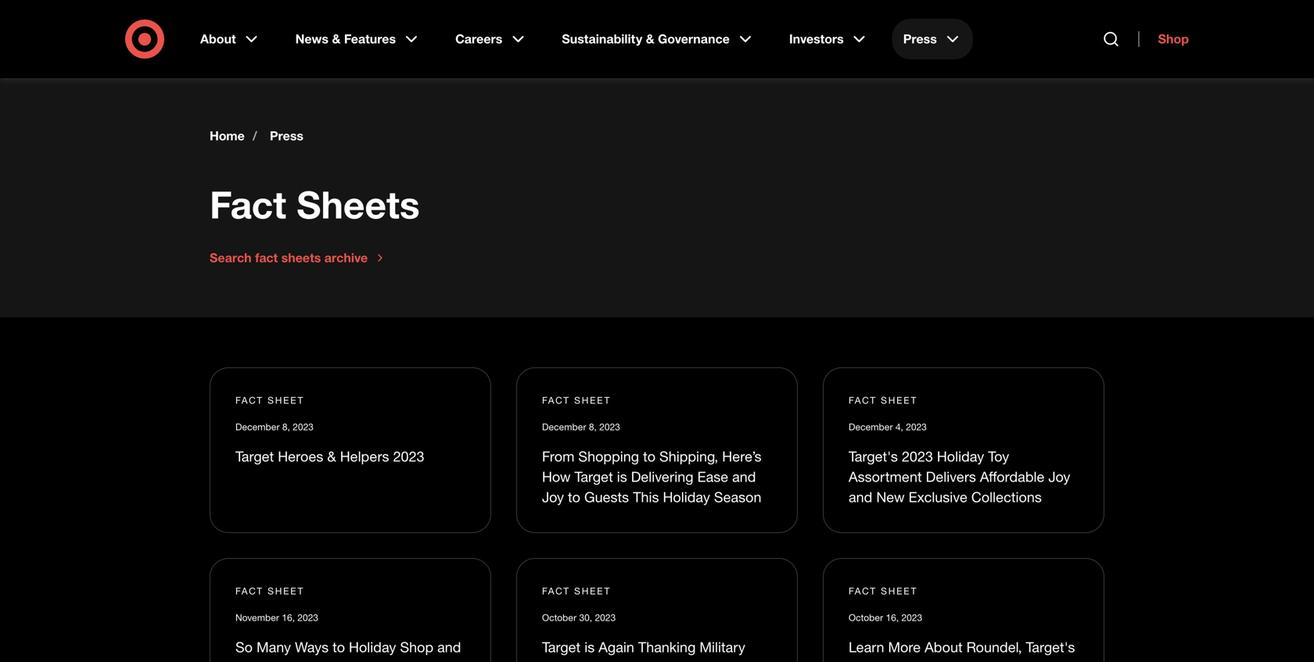 Task type: locate. For each thing, give the bounding box(es) containing it.
from
[[542, 448, 574, 465]]

october for learn
[[849, 612, 883, 624]]

8, up shopping
[[589, 421, 597, 433]]

2 16, from the left
[[886, 612, 899, 624]]

and
[[732, 468, 756, 485], [849, 489, 872, 506], [437, 639, 461, 656]]

fact
[[210, 182, 286, 228], [235, 395, 264, 406], [542, 395, 570, 406], [849, 395, 877, 406], [235, 585, 264, 597], [542, 585, 570, 597], [849, 585, 877, 597]]

target's 2023 holiday toy assortment delivers affordable joy and new exclusive collections
[[849, 448, 1070, 506]]

holiday right ways on the bottom of the page
[[349, 639, 396, 656]]

fact for target's 2023 holiday toy assortment delivers affordable joy and new exclusive collections
[[849, 395, 877, 406]]

0 vertical spatial holiday
[[937, 448, 984, 465]]

1 horizontal spatial ease
[[697, 468, 728, 485]]

december 8, 2023 up heroes in the bottom left of the page
[[235, 421, 314, 433]]

target's inside "learn more about roundel, target's retail media business"
[[1026, 639, 1075, 656]]

joy down the how
[[542, 489, 564, 506]]

target left heroes in the bottom left of the page
[[235, 448, 274, 465]]

1 16, from the left
[[282, 612, 295, 624]]

and inside so many ways to holiday shop and save with ease at target
[[437, 639, 461, 656]]

ease down shipping,
[[697, 468, 728, 485]]

sheet for more
[[881, 585, 918, 597]]

here's
[[722, 448, 762, 465]]

&
[[332, 31, 341, 47], [646, 31, 654, 47], [327, 448, 336, 465]]

sheet up 4,
[[881, 395, 918, 406]]

1 horizontal spatial 8,
[[589, 421, 597, 433]]

october
[[542, 612, 577, 624], [849, 612, 883, 624]]

0 vertical spatial joy
[[1048, 468, 1070, 485]]

2023 up heroes in the bottom left of the page
[[293, 421, 314, 433]]

fact sheet up october 16, 2023
[[849, 585, 918, 597]]

1 horizontal spatial with
[[597, 659, 623, 662]]

2023 up more
[[901, 612, 922, 624]]

shopping
[[578, 448, 639, 465]]

archive
[[324, 250, 368, 266]]

ease for to
[[300, 659, 331, 662]]

to down the how
[[568, 489, 580, 506]]

1 horizontal spatial 16,
[[886, 612, 899, 624]]

from shopping to shipping, here's how target is delivering ease and joy to guests this holiday season
[[542, 448, 762, 506]]

1 horizontal spatial press link
[[892, 19, 973, 59]]

save
[[235, 659, 266, 662]]

fact sheet for many
[[235, 585, 304, 597]]

0 horizontal spatial to
[[333, 639, 345, 656]]

from shopping to shipping, here's how target is delivering ease and joy to guests this holiday season link
[[542, 448, 762, 506]]

fact sheet
[[235, 395, 304, 406], [542, 395, 611, 406], [849, 395, 918, 406], [235, 585, 304, 597], [542, 585, 611, 597], [849, 585, 918, 597]]

with
[[270, 659, 296, 662], [597, 659, 623, 662]]

press inside press link
[[903, 31, 937, 47]]

guests
[[584, 489, 629, 506]]

2023 for so many ways to holiday shop and save with ease at target
[[297, 612, 318, 624]]

1 vertical spatial and
[[849, 489, 872, 506]]

1 horizontal spatial joy
[[1048, 468, 1070, 485]]

1 vertical spatial press
[[270, 128, 303, 144]]

0 vertical spatial to
[[643, 448, 655, 465]]

1 vertical spatial ease
[[300, 659, 331, 662]]

target's
[[849, 448, 898, 465], [1026, 639, 1075, 656]]

& left governance
[[646, 31, 654, 47]]

december for target
[[235, 421, 280, 433]]

0 horizontal spatial october
[[542, 612, 577, 624]]

2 horizontal spatial december
[[849, 421, 893, 433]]

search fact sheets archive
[[210, 250, 368, 266]]

sustainability & governance
[[562, 31, 730, 47]]

december 8, 2023 for shopping
[[542, 421, 620, 433]]

october up learn
[[849, 612, 883, 624]]

assortment
[[849, 468, 922, 485]]

2023 right 30,
[[595, 612, 616, 624]]

1 horizontal spatial holiday
[[663, 489, 710, 506]]

sheet up october 16, 2023
[[881, 585, 918, 597]]

fact sheet up heroes in the bottom left of the page
[[235, 395, 304, 406]]

1 october from the left
[[542, 612, 577, 624]]

december 8, 2023 for heroes
[[235, 421, 314, 433]]

0 horizontal spatial december
[[235, 421, 280, 433]]

press
[[903, 31, 937, 47], [270, 128, 303, 144]]

1 8, from the left
[[282, 421, 290, 433]]

at
[[335, 659, 347, 662]]

holiday down delivering on the bottom of the page
[[663, 489, 710, 506]]

holiday up delivers
[[937, 448, 984, 465]]

1 horizontal spatial about
[[925, 639, 963, 656]]

december 8, 2023
[[235, 421, 314, 433], [542, 421, 620, 433]]

ease for shipping,
[[697, 468, 728, 485]]

and inside target's 2023 holiday toy assortment delivers affordable joy and new exclusive collections
[[849, 489, 872, 506]]

target is again thanking military families with a discount fo link
[[542, 639, 745, 662]]

1 vertical spatial is
[[584, 639, 595, 656]]

december
[[235, 421, 280, 433], [542, 421, 586, 433], [849, 421, 893, 433]]

fact sheet up the from
[[542, 395, 611, 406]]

2 december 8, 2023 from the left
[[542, 421, 620, 433]]

2 october from the left
[[849, 612, 883, 624]]

1 december from the left
[[235, 421, 280, 433]]

is down shopping
[[617, 468, 627, 485]]

press for bottom press link
[[270, 128, 303, 144]]

8, up heroes in the bottom left of the page
[[282, 421, 290, 433]]

1 horizontal spatial december
[[542, 421, 586, 433]]

16, for many
[[282, 612, 295, 624]]

1 horizontal spatial october
[[849, 612, 883, 624]]

2023 up shopping
[[599, 421, 620, 433]]

0 vertical spatial shop
[[1158, 31, 1189, 47]]

3 december from the left
[[849, 421, 893, 433]]

1 vertical spatial about
[[925, 639, 963, 656]]

0 vertical spatial and
[[732, 468, 756, 485]]

1 vertical spatial press link
[[270, 128, 303, 144]]

0 vertical spatial press
[[903, 31, 937, 47]]

home link
[[210, 128, 245, 144]]

season
[[714, 489, 761, 506]]

about inside about link
[[200, 31, 236, 47]]

8,
[[282, 421, 290, 433], [589, 421, 597, 433]]

holiday
[[937, 448, 984, 465], [663, 489, 710, 506], [349, 639, 396, 656]]

0 horizontal spatial press
[[270, 128, 303, 144]]

2 horizontal spatial holiday
[[937, 448, 984, 465]]

target up "guests" at the left of page
[[575, 468, 613, 485]]

with down many
[[270, 659, 296, 662]]

helpers
[[340, 448, 389, 465]]

news & features link
[[284, 19, 432, 59]]

2023 down 4,
[[902, 448, 933, 465]]

is
[[617, 468, 627, 485], [584, 639, 595, 656]]

sheet up 30,
[[574, 585, 611, 597]]

2023 for target's 2023 holiday toy assortment delivers affordable joy and new exclusive collections
[[906, 421, 927, 433]]

fact sheet for heroes
[[235, 395, 304, 406]]

ease inside so many ways to holiday shop and save with ease at target
[[300, 659, 331, 662]]

2023
[[293, 421, 314, 433], [599, 421, 620, 433], [906, 421, 927, 433], [393, 448, 424, 465], [902, 448, 933, 465], [297, 612, 318, 624], [595, 612, 616, 624], [901, 612, 922, 624]]

joy right the affordable
[[1048, 468, 1070, 485]]

more
[[888, 639, 921, 656]]

sheet up november 16, 2023
[[268, 585, 304, 597]]

with inside so many ways to holiday shop and save with ease at target
[[270, 659, 296, 662]]

1 vertical spatial target's
[[1026, 639, 1075, 656]]

december for target's
[[849, 421, 893, 433]]

target's right roundel,
[[1026, 639, 1075, 656]]

sheet for heroes
[[268, 395, 304, 406]]

media
[[888, 659, 927, 662]]

16, right november
[[282, 612, 295, 624]]

0 horizontal spatial and
[[437, 639, 461, 656]]

careers
[[455, 31, 502, 47]]

investors link
[[778, 19, 880, 59]]

ease inside from shopping to shipping, here's how target is delivering ease and joy to guests this holiday season
[[697, 468, 728, 485]]

october left 30,
[[542, 612, 577, 624]]

so many ways to holiday shop and save with ease at target
[[235, 639, 461, 662]]

1 horizontal spatial is
[[617, 468, 627, 485]]

new
[[876, 489, 905, 506]]

sheets
[[281, 250, 321, 266]]

target inside so many ways to holiday shop and save with ease at target
[[351, 659, 389, 662]]

to
[[643, 448, 655, 465], [568, 489, 580, 506], [333, 639, 345, 656]]

0 horizontal spatial joy
[[542, 489, 564, 506]]

16, up more
[[886, 612, 899, 624]]

2023 for learn more about roundel, target's retail media business
[[901, 612, 922, 624]]

0 horizontal spatial 8,
[[282, 421, 290, 433]]

holiday inside target's 2023 holiday toy assortment delivers affordable joy and new exclusive collections
[[937, 448, 984, 465]]

is up families
[[584, 639, 595, 656]]

fact sheet up november 16, 2023
[[235, 585, 304, 597]]

target heroes & helpers 2023
[[235, 448, 424, 465]]

1 horizontal spatial shop
[[1158, 31, 1189, 47]]

0 horizontal spatial december 8, 2023
[[235, 421, 314, 433]]

shop
[[1158, 31, 1189, 47], [400, 639, 433, 656]]

16,
[[282, 612, 295, 624], [886, 612, 899, 624]]

0 horizontal spatial holiday
[[349, 639, 396, 656]]

0 vertical spatial about
[[200, 31, 236, 47]]

december left 4,
[[849, 421, 893, 433]]

heroes
[[278, 448, 323, 465]]

1 december 8, 2023 from the left
[[235, 421, 314, 433]]

target up families
[[542, 639, 581, 656]]

1 vertical spatial shop
[[400, 639, 433, 656]]

& right news
[[332, 31, 341, 47]]

1 vertical spatial joy
[[542, 489, 564, 506]]

fact sheet for 2023
[[849, 395, 918, 406]]

fact for from shopping to shipping, here's how target is delivering ease and joy to guests this holiday season
[[542, 395, 570, 406]]

0 horizontal spatial 16,
[[282, 612, 295, 624]]

0 horizontal spatial is
[[584, 639, 595, 656]]

2 horizontal spatial and
[[849, 489, 872, 506]]

& inside 'link'
[[332, 31, 341, 47]]

shipping,
[[659, 448, 718, 465]]

1 horizontal spatial press
[[903, 31, 937, 47]]

sheet
[[268, 395, 304, 406], [574, 395, 611, 406], [881, 395, 918, 406], [268, 585, 304, 597], [574, 585, 611, 597], [881, 585, 918, 597]]

target right at
[[351, 659, 389, 662]]

2 december from the left
[[542, 421, 586, 433]]

families
[[542, 659, 593, 662]]

holiday inside so many ways to holiday shop and save with ease at target
[[349, 639, 396, 656]]

thanking
[[638, 639, 696, 656]]

affordable
[[980, 468, 1044, 485]]

home
[[210, 128, 245, 144]]

with down again
[[597, 659, 623, 662]]

1 horizontal spatial december 8, 2023
[[542, 421, 620, 433]]

1 vertical spatial holiday
[[663, 489, 710, 506]]

fact sheet up october 30, 2023
[[542, 585, 611, 597]]

press link
[[892, 19, 973, 59], [270, 128, 303, 144]]

0 horizontal spatial about
[[200, 31, 236, 47]]

sheet up heroes in the bottom left of the page
[[268, 395, 304, 406]]

0 vertical spatial ease
[[697, 468, 728, 485]]

fact sheet up december 4, 2023
[[849, 395, 918, 406]]

about inside "learn more about roundel, target's retail media business"
[[925, 639, 963, 656]]

0 horizontal spatial ease
[[300, 659, 331, 662]]

and inside from shopping to shipping, here's how target is delivering ease and joy to guests this holiday season
[[732, 468, 756, 485]]

to up at
[[333, 639, 345, 656]]

many
[[257, 639, 291, 656]]

2023 right 4,
[[906, 421, 927, 433]]

december 8, 2023 up the from
[[542, 421, 620, 433]]

2023 up ways on the bottom of the page
[[297, 612, 318, 624]]

1 with from the left
[[270, 659, 296, 662]]

exclusive
[[909, 489, 967, 506]]

2 vertical spatial and
[[437, 639, 461, 656]]

ease down ways on the bottom of the page
[[300, 659, 331, 662]]

2 vertical spatial to
[[333, 639, 345, 656]]

december up heroes in the bottom left of the page
[[235, 421, 280, 433]]

sheet for is
[[574, 585, 611, 597]]

joy
[[1048, 468, 1070, 485], [542, 489, 564, 506]]

december 4, 2023
[[849, 421, 927, 433]]

0 horizontal spatial target's
[[849, 448, 898, 465]]

about
[[200, 31, 236, 47], [925, 639, 963, 656]]

sheet up shopping
[[574, 395, 611, 406]]

fact sheets
[[210, 182, 420, 228]]

ease
[[697, 468, 728, 485], [300, 659, 331, 662]]

2 with from the left
[[597, 659, 623, 662]]

fact for target is again thanking military families with a discount fo
[[542, 585, 570, 597]]

december up the from
[[542, 421, 586, 433]]

& for features
[[332, 31, 341, 47]]

2 8, from the left
[[589, 421, 597, 433]]

1 horizontal spatial and
[[732, 468, 756, 485]]

2023 for from shopping to shipping, here's how target is delivering ease and joy to guests this holiday season
[[599, 421, 620, 433]]

0 horizontal spatial with
[[270, 659, 296, 662]]

to up delivering on the bottom of the page
[[643, 448, 655, 465]]

to inside so many ways to holiday shop and save with ease at target
[[333, 639, 345, 656]]

0 vertical spatial target's
[[849, 448, 898, 465]]

2 vertical spatial holiday
[[349, 639, 396, 656]]

october for target
[[542, 612, 577, 624]]

joy inside target's 2023 holiday toy assortment delivers affordable joy and new exclusive collections
[[1048, 468, 1070, 485]]

target's up assortment
[[849, 448, 898, 465]]

1 horizontal spatial target's
[[1026, 639, 1075, 656]]

1 vertical spatial to
[[568, 489, 580, 506]]

fact sheet for is
[[542, 585, 611, 597]]

0 horizontal spatial shop
[[400, 639, 433, 656]]

this
[[633, 489, 659, 506]]

sheet for shopping
[[574, 395, 611, 406]]

target
[[235, 448, 274, 465], [575, 468, 613, 485], [542, 639, 581, 656], [351, 659, 389, 662]]

2023 for target is again thanking military families with a discount fo
[[595, 612, 616, 624]]

0 vertical spatial is
[[617, 468, 627, 485]]

0 horizontal spatial press link
[[270, 128, 303, 144]]

press for the topmost press link
[[903, 31, 937, 47]]

business
[[931, 659, 988, 662]]



Task type: vqa. For each thing, say whether or not it's contained in the screenshot.


Task type: describe. For each thing, give the bounding box(es) containing it.
search
[[210, 250, 252, 266]]

fact sheet for more
[[849, 585, 918, 597]]

october 16, 2023
[[849, 612, 922, 624]]

2023 for target heroes & helpers 2023
[[293, 421, 314, 433]]

sustainability & governance link
[[551, 19, 766, 59]]

so many ways to holiday shop and save with ease at target link
[[235, 639, 461, 662]]

december for from
[[542, 421, 586, 433]]

1 horizontal spatial to
[[568, 489, 580, 506]]

fact for so many ways to holiday shop and save with ease at target
[[235, 585, 264, 597]]

target inside target is again thanking military families with a discount fo
[[542, 639, 581, 656]]

is inside from shopping to shipping, here's how target is delivering ease and joy to guests this holiday season
[[617, 468, 627, 485]]

target is again thanking military families with a discount fo
[[542, 639, 745, 662]]

fact for target heroes & helpers 2023
[[235, 395, 264, 406]]

target inside from shopping to shipping, here's how target is delivering ease and joy to guests this holiday season
[[575, 468, 613, 485]]

with inside target is again thanking military families with a discount fo
[[597, 659, 623, 662]]

fact
[[255, 250, 278, 266]]

2 horizontal spatial to
[[643, 448, 655, 465]]

8, for shopping
[[589, 421, 597, 433]]

sustainability
[[562, 31, 642, 47]]

ways
[[295, 639, 329, 656]]

roundel,
[[966, 639, 1022, 656]]

learn more about roundel, target's retail media business
[[849, 639, 1075, 662]]

november 16, 2023
[[235, 612, 318, 624]]

november
[[235, 612, 279, 624]]

october 30, 2023
[[542, 612, 616, 624]]

4,
[[895, 421, 903, 433]]

news & features
[[295, 31, 396, 47]]

2023 right helpers at bottom left
[[393, 448, 424, 465]]

& for governance
[[646, 31, 654, 47]]

sheet for 2023
[[881, 395, 918, 406]]

learn more about roundel, target's retail media business link
[[849, 639, 1075, 662]]

again
[[599, 639, 634, 656]]

sheets
[[297, 182, 420, 228]]

shop inside so many ways to holiday shop and save with ease at target
[[400, 639, 433, 656]]

target's 2023 holiday toy assortment delivers affordable joy and new exclusive collections link
[[849, 448, 1070, 506]]

30,
[[579, 612, 592, 624]]

holiday inside from shopping to shipping, here's how target is delivering ease and joy to guests this holiday season
[[663, 489, 710, 506]]

16, for more
[[886, 612, 899, 624]]

about link
[[189, 19, 272, 59]]

collections
[[971, 489, 1042, 506]]

2023 inside target's 2023 holiday toy assortment delivers affordable joy and new exclusive collections
[[902, 448, 933, 465]]

toy
[[988, 448, 1009, 465]]

target's inside target's 2023 holiday toy assortment delivers affordable joy and new exclusive collections
[[849, 448, 898, 465]]

fact sheet for shopping
[[542, 395, 611, 406]]

governance
[[658, 31, 730, 47]]

investors
[[789, 31, 844, 47]]

how
[[542, 468, 571, 485]]

is inside target is again thanking military families with a discount fo
[[584, 639, 595, 656]]

news
[[295, 31, 329, 47]]

careers link
[[444, 19, 538, 59]]

delivering
[[631, 468, 693, 485]]

search fact sheets archive link
[[210, 250, 386, 266]]

retail
[[849, 659, 884, 662]]

delivers
[[926, 468, 976, 485]]

shop link
[[1138, 31, 1189, 47]]

discount
[[639, 659, 694, 662]]

military
[[700, 639, 745, 656]]

target heroes & helpers 2023 link
[[235, 448, 424, 465]]

learn
[[849, 639, 884, 656]]

8, for heroes
[[282, 421, 290, 433]]

joy inside from shopping to shipping, here's how target is delivering ease and joy to guests this holiday season
[[542, 489, 564, 506]]

so
[[235, 639, 253, 656]]

& right heroes in the bottom left of the page
[[327, 448, 336, 465]]

a
[[627, 659, 635, 662]]

sheet for many
[[268, 585, 304, 597]]

0 vertical spatial press link
[[892, 19, 973, 59]]

fact for learn more about roundel, target's retail media business
[[849, 585, 877, 597]]

features
[[344, 31, 396, 47]]



